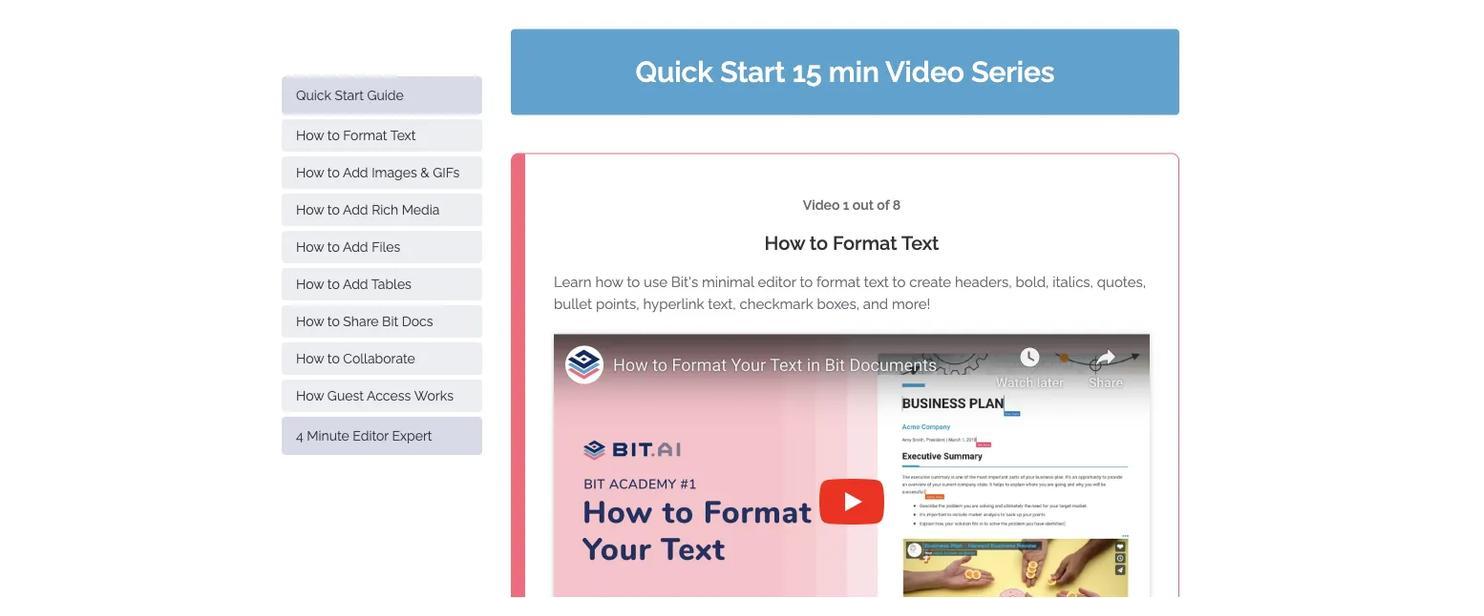 Task type: describe. For each thing, give the bounding box(es) containing it.
rich media
[[372, 202, 440, 218]]

min
[[829, 55, 879, 89]]

bit
[[382, 314, 398, 329]]

how to add images & gifs
[[296, 165, 460, 180]]

learn how to use bit's minimal editor to format text to create headers, bold, italics, quotes, bullet points, hyperlink text, checkmark boxes, and more!
[[554, 274, 1146, 313]]

how up editor
[[765, 232, 805, 254]]

how to collaborate
[[296, 351, 415, 367]]

how for how guest access works link
[[296, 388, 324, 404]]

how to add tables
[[296, 276, 411, 292]]

to right editor
[[800, 274, 813, 291]]

1 horizontal spatial text
[[901, 232, 939, 254]]

to inside how to add images & gifs link
[[327, 165, 340, 180]]

how for how to collaborate link
[[296, 351, 324, 367]]

expert
[[392, 428, 432, 444]]

how for how to share bit docs link
[[296, 314, 324, 329]]

how to collaborate link
[[282, 343, 482, 375]]

to inside how to share bit docs link
[[327, 314, 340, 329]]

how to format text link
[[282, 119, 482, 152]]

more!
[[892, 296, 930, 313]]

how to add tables link
[[282, 268, 482, 301]]

collaborate
[[343, 351, 415, 367]]

quotes,
[[1097, 274, 1146, 291]]

headers,
[[955, 274, 1012, 291]]

bullet
[[554, 296, 592, 313]]

of
[[877, 198, 889, 213]]

guest
[[327, 388, 364, 404]]

editor
[[353, 428, 389, 444]]

4
[[296, 428, 303, 444]]

italics,
[[1053, 274, 1093, 291]]

video 1 out of 8
[[803, 198, 901, 213]]

guide
[[367, 87, 404, 103]]

docs
[[402, 314, 433, 329]]

bold,
[[1016, 274, 1049, 291]]

access works
[[367, 388, 454, 404]]

out
[[853, 198, 874, 213]]

add for tables
[[343, 276, 368, 292]]

how to add rich media link
[[282, 194, 482, 226]]

share
[[343, 314, 379, 329]]

0 horizontal spatial format
[[343, 127, 387, 143]]

how to add files
[[296, 239, 400, 255]]

1
[[843, 198, 849, 213]]

4 minute editor expert link
[[282, 417, 482, 456]]

format
[[817, 274, 860, 291]]

0 horizontal spatial text
[[390, 127, 416, 143]]

editor
[[758, 274, 796, 291]]

checkmark
[[740, 296, 813, 313]]

15
[[792, 55, 822, 89]]

minute
[[307, 428, 349, 444]]

how for how to add files link
[[296, 239, 324, 255]]

how to add images & gifs link
[[282, 157, 482, 189]]

quick start guide link
[[282, 76, 482, 115]]

learn
[[554, 274, 592, 291]]



Task type: locate. For each thing, give the bounding box(es) containing it.
2 add from the top
[[343, 202, 368, 218]]

gifs
[[433, 165, 460, 180]]

to inside how to add files link
[[327, 239, 340, 255]]

add for rich media
[[343, 202, 368, 218]]

files
[[372, 239, 400, 255]]

add
[[343, 165, 368, 180], [343, 202, 368, 218], [343, 239, 368, 255], [343, 276, 368, 292]]

to inside how to add rich media 'link'
[[327, 202, 340, 218]]

1 horizontal spatial video
[[885, 55, 964, 89]]

how to format text down the "quick start guide"
[[296, 127, 416, 143]]

how up how to add files
[[296, 202, 324, 218]]

to up format
[[810, 232, 828, 254]]

video right min
[[885, 55, 964, 89]]

0 vertical spatial how to format text
[[296, 127, 416, 143]]

series
[[971, 55, 1055, 89]]

0 horizontal spatial start
[[335, 87, 364, 103]]

format up how to add images & gifs
[[343, 127, 387, 143]]

how for how to format text link
[[296, 127, 324, 143]]

8
[[893, 198, 901, 213]]

0 horizontal spatial video
[[803, 198, 840, 213]]

quick for quick start 15 min video series
[[636, 55, 713, 89]]

text up create
[[901, 232, 939, 254]]

text
[[390, 127, 416, 143], [901, 232, 939, 254]]

use
[[644, 274, 668, 291]]

video left 1
[[803, 198, 840, 213]]

how for how to add tables link
[[296, 276, 324, 292]]

boxes,
[[817, 296, 860, 313]]

to inside how to format text link
[[327, 127, 340, 143]]

list containing quick start guide
[[282, 76, 482, 456]]

how to share bit docs link
[[282, 306, 482, 338]]

1 horizontal spatial quick
[[636, 55, 713, 89]]

how down how to add files
[[296, 276, 324, 292]]

minimal
[[702, 274, 754, 291]]

how for how to add images & gifs link on the left of page
[[296, 165, 324, 180]]

start inside 'link'
[[335, 87, 364, 103]]

how down the "quick start guide"
[[296, 127, 324, 143]]

how guest access works link
[[282, 380, 482, 413]]

bit's
[[671, 274, 698, 291]]

how to add files link
[[282, 231, 482, 264]]

1 horizontal spatial format
[[833, 232, 897, 254]]

and
[[863, 296, 888, 313]]

&
[[420, 165, 429, 180]]

quick
[[636, 55, 713, 89], [296, 87, 331, 103]]

1 vertical spatial text
[[901, 232, 939, 254]]

add inside 'link'
[[343, 202, 368, 218]]

add for files
[[343, 239, 368, 255]]

format
[[343, 127, 387, 143], [833, 232, 897, 254]]

to right text
[[893, 274, 906, 291]]

how
[[296, 127, 324, 143], [296, 165, 324, 180], [296, 202, 324, 218], [765, 232, 805, 254], [296, 239, 324, 255], [296, 276, 324, 292], [296, 314, 324, 329], [296, 351, 324, 367], [296, 388, 324, 404]]

text
[[864, 274, 889, 291]]

0 vertical spatial video
[[885, 55, 964, 89]]

to
[[327, 127, 340, 143], [327, 165, 340, 180], [327, 202, 340, 218], [810, 232, 828, 254], [327, 239, 340, 255], [627, 274, 640, 291], [800, 274, 813, 291], [893, 274, 906, 291], [327, 276, 340, 292], [327, 314, 340, 329], [327, 351, 340, 367]]

0 horizontal spatial how to format text
[[296, 127, 416, 143]]

images
[[372, 165, 417, 180]]

how guest access works
[[296, 388, 454, 404]]

to up guest at the bottom of page
[[327, 351, 340, 367]]

start for guide
[[335, 87, 364, 103]]

text,
[[708, 296, 736, 313]]

start for 15
[[720, 55, 785, 89]]

start left the 15
[[720, 55, 785, 89]]

hyperlink
[[643, 296, 704, 313]]

add left tables
[[343, 276, 368, 292]]

how to format text down video 1 out of 8 on the top right of the page
[[765, 232, 939, 254]]

how to add rich media
[[296, 202, 440, 218]]

quick start 15 min video series
[[636, 55, 1055, 89]]

1 vertical spatial how to format text
[[765, 232, 939, 254]]

how left guest at the bottom of page
[[296, 388, 324, 404]]

to down the "quick start guide"
[[327, 127, 340, 143]]

how inside 'link'
[[296, 202, 324, 218]]

quick for quick start guide
[[296, 87, 331, 103]]

how to share bit docs
[[296, 314, 433, 329]]

to inside how to add tables link
[[327, 276, 340, 292]]

start
[[720, 55, 785, 89], [335, 87, 364, 103]]

0 horizontal spatial quick
[[296, 87, 331, 103]]

to down how to add files
[[327, 276, 340, 292]]

how left share
[[296, 314, 324, 329]]

1 horizontal spatial start
[[720, 55, 785, 89]]

how
[[595, 274, 623, 291]]

create
[[909, 274, 951, 291]]

4 minute editor expert
[[296, 428, 432, 444]]

to left use
[[627, 274, 640, 291]]

add for images
[[343, 165, 368, 180]]

to up how to add rich media
[[327, 165, 340, 180]]

text up images
[[390, 127, 416, 143]]

1 vertical spatial video
[[803, 198, 840, 213]]

1 vertical spatial format
[[833, 232, 897, 254]]

1 add from the top
[[343, 165, 368, 180]]

quick inside 'link'
[[296, 87, 331, 103]]

add left files
[[343, 239, 368, 255]]

1 horizontal spatial how to format text
[[765, 232, 939, 254]]

to inside how to collaborate link
[[327, 351, 340, 367]]

4 add from the top
[[343, 276, 368, 292]]

0 vertical spatial text
[[390, 127, 416, 143]]

tables
[[371, 276, 411, 292]]

how down how to share bit docs
[[296, 351, 324, 367]]

format down out
[[833, 232, 897, 254]]

3 add from the top
[[343, 239, 368, 255]]

0 vertical spatial format
[[343, 127, 387, 143]]

add left images
[[343, 165, 368, 180]]

how up how to add rich media
[[296, 165, 324, 180]]

how for how to add rich media 'link'
[[296, 202, 324, 218]]

to left share
[[327, 314, 340, 329]]

list
[[282, 76, 482, 456]]

video
[[885, 55, 964, 89], [803, 198, 840, 213]]

quick start guide
[[296, 87, 404, 103]]

how up how to add tables
[[296, 239, 324, 255]]

to up how to add tables
[[327, 239, 340, 255]]

to up how to add files
[[327, 202, 340, 218]]

start left 'guide'
[[335, 87, 364, 103]]

points,
[[596, 296, 640, 313]]

add up how to add files
[[343, 202, 368, 218]]

how to format text
[[296, 127, 416, 143], [765, 232, 939, 254]]



Task type: vqa. For each thing, say whether or not it's contained in the screenshot.
the AI Genius to the middle
no



